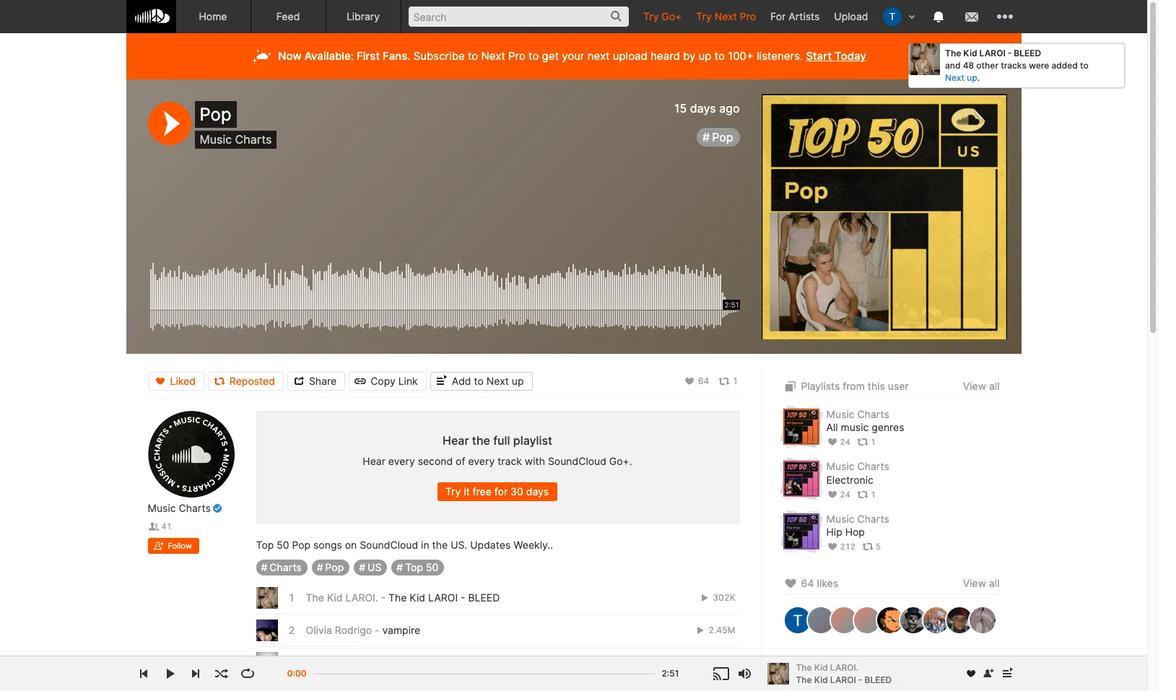 Task type: vqa. For each thing, say whether or not it's contained in the screenshot.
Music Charts All music genres
yes



Task type: locate. For each thing, give the bounding box(es) containing it.
ss140's avatar element
[[806, 606, 835, 635]]

2 view all from the top
[[963, 577, 1000, 589]]

olivia
[[306, 624, 332, 636]]

1 horizontal spatial top
[[405, 561, 423, 574]]

0 vertical spatial laroi.
[[346, 592, 378, 604]]

2 vertical spatial next
[[487, 375, 509, 387]]

days right 15
[[690, 101, 716, 116]]

to right added
[[1081, 60, 1089, 71]]

0 horizontal spatial laroi.
[[346, 592, 378, 604]]

302k
[[711, 592, 736, 603]]

pop inside 'pop music charts'
[[200, 104, 232, 125]]

to right add
[[474, 375, 484, 387]]

the for the kid laroi. - the kid laroi - bleed
[[306, 592, 324, 604]]

64 for 64
[[698, 375, 710, 386]]

50
[[277, 539, 289, 551], [426, 561, 439, 574]]

1 horizontal spatial the kid laroi. link
[[796, 662, 957, 674]]

soundcloud
[[548, 455, 607, 467], [360, 539, 418, 551]]

kid for the kid laroi - bleed and 48 other tracks were added to next up .
[[964, 48, 978, 59]]

tara schultz's avatar element
[[883, 7, 902, 26], [783, 606, 812, 635]]

64 inside the playlist stats element
[[698, 375, 710, 386]]

5 link
[[862, 542, 881, 552]]

top for top 50 pop songs on soundcloud in the us. updates weekly..
[[256, 539, 274, 551]]

to
[[468, 49, 478, 63], [529, 49, 539, 63], [715, 49, 725, 63], [1081, 60, 1089, 71], [474, 375, 484, 387]]

laroi.
[[346, 592, 378, 604], [831, 662, 859, 673]]

50 for top 50
[[426, 561, 439, 574]]

jj's avatar element
[[876, 606, 905, 635]]

liked
[[170, 375, 196, 387]]

0 vertical spatial hear
[[443, 433, 469, 448]]

the kid laroi. link
[[306, 592, 378, 604], [796, 662, 957, 674]]

upload
[[613, 49, 648, 63]]

0 horizontal spatial laroi
[[428, 592, 458, 604]]

view all
[[963, 380, 1000, 392], [963, 577, 1000, 589]]

1 for 1 link associated with music charts electronic
[[871, 490, 876, 500]]

0 vertical spatial tara schultz's avatar element
[[883, 7, 902, 26]]

1 vertical spatial 24
[[840, 490, 851, 500]]

charts inside music charts hip hop
[[858, 513, 890, 525]]

24 link for all
[[827, 437, 851, 447]]

1 link
[[719, 375, 739, 387], [857, 437, 876, 447], [857, 490, 876, 500]]

1 24 from the top
[[840, 437, 851, 447]]

Search search field
[[408, 7, 629, 27]]

0 vertical spatial 50
[[277, 539, 289, 551]]

hear up of
[[443, 433, 469, 448]]

1 vertical spatial the kid laroi - bleed element
[[767, 663, 789, 685]]

weekly..
[[514, 539, 553, 551]]

the up and
[[946, 48, 962, 59]]

kid up olivia rodrigo 'link'
[[327, 592, 343, 604]]

24 link down all
[[827, 437, 851, 447]]

the for the kid laroi - bleed and 48 other tracks were added to next up .
[[946, 48, 962, 59]]

-
[[1008, 48, 1012, 59], [381, 592, 386, 604], [461, 592, 466, 604], [375, 624, 380, 636], [364, 657, 368, 669], [859, 674, 863, 685]]

all music genres link
[[827, 421, 905, 434]]

top up charts link
[[256, 539, 274, 551]]

1 vertical spatial the
[[432, 539, 448, 551]]

charts for music charts electronic
[[858, 460, 890, 473]]

the kid laroi - what just happened element
[[256, 685, 278, 691]]

0 horizontal spatial the kid laroi - bleed link
[[389, 592, 500, 604]]

try left free
[[446, 486, 461, 498]]

1 horizontal spatial 50
[[426, 561, 439, 574]]

view for playlists from this user
[[963, 380, 987, 392]]

2 24 link from the top
[[827, 490, 851, 500]]

the kid laroi. the kid laroi - bleed
[[796, 662, 892, 685]]

up right add
[[512, 375, 524, 387]]

charts inside music charts all music genres
[[858, 408, 890, 420]]

24 for electronic
[[840, 490, 851, 500]]

progress bar
[[314, 667, 655, 691]]

dweezy's avatar element
[[922, 606, 951, 635]]

music for electronic
[[827, 460, 855, 473]]

music inside music charts all music genres
[[827, 408, 855, 420]]

laroi. down user429838722's avatar element at bottom right
[[831, 662, 859, 673]]

charts for music charts all music genres
[[858, 408, 890, 420]]

hear left "second" at the bottom left
[[363, 455, 386, 467]]

the kid laroi. link up olivia rodrigo 'link'
[[306, 592, 378, 604]]

1 view from the top
[[963, 380, 987, 392]]

0 horizontal spatial soundcloud
[[360, 539, 418, 551]]

olivia rodrigo link
[[306, 624, 372, 636]]

all for 64 likes
[[990, 577, 1000, 589]]

kid right the go
[[815, 662, 828, 673]]

link
[[398, 375, 418, 387]]

1 horizontal spatial pro
[[740, 10, 756, 22]]

64
[[698, 375, 710, 386], [801, 577, 815, 589]]

next up image
[[999, 665, 1016, 683]]

jessenia hernandez's avatar element
[[853, 606, 882, 635]]

music charts link for music charts hip hop
[[827, 513, 890, 525]]

laroi down the 'mobile'
[[831, 674, 856, 685]]

added
[[1052, 60, 1078, 71]]

playlist stats element containing 212
[[827, 539, 1000, 555]]

0 vertical spatial days
[[690, 101, 716, 116]]

music charts all music genres
[[827, 408, 905, 434]]

0 horizontal spatial bleed
[[468, 592, 500, 604]]

1 vertical spatial pop link
[[312, 560, 350, 576]]

laroi. inside the kid laroi. the kid laroi - bleed
[[831, 662, 859, 673]]

soundcloud up us
[[360, 539, 418, 551]]

0 horizontal spatial 64
[[698, 375, 710, 386]]

the kid laroi - bleed link down top 50
[[389, 592, 500, 604]]

it left free
[[464, 486, 470, 498]]

music
[[200, 132, 232, 147], [827, 408, 855, 420], [827, 460, 855, 473], [148, 502, 176, 514], [827, 513, 855, 525]]

the inside the kid laroi - bleed and 48 other tracks were added to next up .
[[946, 48, 962, 59]]

1 horizontal spatial laroi.
[[831, 662, 859, 673]]

next up link
[[946, 72, 978, 83]]

the kid laroi - bleed element left the 'mobile'
[[767, 663, 789, 685]]

0 horizontal spatial top
[[256, 539, 274, 551]]

pop music charts
[[200, 104, 272, 147]]

bleed down "jessenia hernandez's avatar" element
[[865, 674, 892, 685]]

64 for 64 likes
[[801, 577, 815, 589]]

1 vertical spatial soundcloud
[[360, 539, 418, 551]]

playlists
[[801, 380, 840, 392]]

all music genres element
[[783, 409, 819, 445]]

- down "jessenia hernandez's avatar" element
[[859, 674, 863, 685]]

1 vertical spatial top
[[405, 561, 423, 574]]

1 vertical spatial the kid laroi. link
[[796, 662, 957, 674]]

reposted button
[[208, 372, 284, 390]]

1 horizontal spatial it
[[464, 486, 470, 498]]

dxrknova
[[306, 657, 361, 669]]

the kid laroi - bleed element up vampire element
[[256, 587, 278, 609]]

None search field
[[401, 0, 636, 33]]

go+
[[662, 10, 682, 22]]

it right call
[[392, 657, 398, 669]]

24 down music
[[840, 437, 851, 447]]

us.
[[451, 539, 468, 551]]

the left full
[[472, 433, 490, 448]]

0 vertical spatial top
[[256, 539, 274, 551]]

1 horizontal spatial the
[[472, 433, 490, 448]]

1 for music charts all music genres 1 link
[[871, 437, 876, 447]]

1 view all from the top
[[963, 380, 1000, 392]]

hear
[[443, 433, 469, 448], [363, 455, 386, 467]]

1 vertical spatial up
[[512, 375, 524, 387]]

music charts hip hop
[[827, 513, 890, 538]]

pop
[[200, 104, 232, 125], [712, 130, 734, 145], [292, 539, 311, 551], [325, 561, 344, 574]]

every right of
[[468, 455, 495, 467]]

2 vertical spatial bleed
[[865, 674, 892, 685]]

1 link for music charts all music genres
[[857, 437, 876, 447]]

mohammadsakiam's avatar element
[[899, 606, 928, 635]]

days
[[690, 101, 716, 116], [526, 486, 549, 498]]

upload
[[835, 10, 869, 22]]

the
[[946, 48, 962, 59], [306, 592, 324, 604], [389, 592, 407, 604], [796, 662, 812, 673], [796, 674, 812, 685]]

bleed inside the kid laroi. the kid laroi - bleed
[[865, 674, 892, 685]]

bleed
[[1014, 48, 1042, 59], [468, 592, 500, 604], [865, 674, 892, 685]]

the down ss140's avatar element in the right of the page
[[796, 662, 812, 673]]

0 vertical spatial soundcloud
[[548, 455, 607, 467]]

try left go+
[[644, 10, 659, 22]]

next right add
[[487, 375, 509, 387]]

call it luck element
[[256, 652, 278, 674]]

next down search search box on the top
[[481, 49, 505, 63]]

the up olivia
[[306, 592, 324, 604]]

1 link right 64 link
[[719, 375, 739, 387]]

2 every from the left
[[468, 455, 495, 467]]

0 vertical spatial 24
[[840, 437, 851, 447]]

1 vertical spatial days
[[526, 486, 549, 498]]

0 horizontal spatial up
[[512, 375, 524, 387]]

bleed down "updates"
[[468, 592, 500, 604]]

the kid laroi - bleed element
[[256, 587, 278, 609], [767, 663, 789, 685]]

electronic element
[[783, 461, 819, 497]]

music for all
[[827, 408, 855, 420]]

the inside the hear the full playlist hear every second of every track with soundcloud go+.
[[472, 433, 490, 448]]

playlist stats element
[[533, 372, 739, 390], [827, 434, 1000, 450], [827, 487, 1000, 503], [827, 539, 1000, 555]]

music inside music charts hip hop
[[827, 513, 855, 525]]

1 link down all music genres link
[[857, 437, 876, 447]]

1 vertical spatial all
[[990, 577, 1000, 589]]

0 vertical spatial laroi
[[980, 48, 1006, 59]]

1 horizontal spatial pop link
[[697, 128, 740, 147]]

1 down music charts electronic
[[871, 490, 876, 500]]

1 vertical spatial bleed
[[468, 592, 500, 604]]

the kid laroi - bleed link down the 'mobile'
[[796, 674, 892, 687]]

pop link down 15 days ago
[[697, 128, 740, 147]]

1 horizontal spatial try
[[644, 10, 659, 22]]

2 view from the top
[[963, 577, 987, 589]]

to right subscribe
[[468, 49, 478, 63]]

- up the tracks
[[1008, 48, 1012, 59]]

full
[[493, 433, 510, 448]]

view all for 64 likes
[[963, 577, 1000, 589]]

add
[[452, 375, 471, 387]]

2:51
[[662, 668, 679, 679]]

pro
[[740, 10, 756, 22], [509, 49, 526, 63]]

try it free for 30 days link
[[438, 483, 558, 502]]

the kid laroi. link down "jessenia hernandez's avatar" element
[[796, 662, 957, 674]]

now available: first fans. subscribe to next pro to get your next upload heard by up to 100+ listeners. start today
[[278, 49, 867, 63]]

for artists link
[[763, 0, 827, 33]]

0 horizontal spatial it
[[392, 657, 398, 669]]

next up 100+
[[715, 10, 737, 22]]

hip hop element
[[783, 513, 819, 549]]

next
[[715, 10, 737, 22], [481, 49, 505, 63], [487, 375, 509, 387]]

1 vertical spatial view all
[[963, 577, 1000, 589]]

3
[[289, 657, 295, 669]]

0 vertical spatial the kid laroi - bleed link
[[389, 592, 500, 604]]

laroi up other
[[980, 48, 1006, 59]]

2 vertical spatial laroi
[[831, 674, 856, 685]]

try for try go+
[[644, 10, 659, 22]]

with
[[525, 455, 545, 467]]

genres
[[872, 421, 905, 434]]

ago
[[720, 101, 740, 116]]

charts inside 'pop music charts'
[[235, 132, 272, 147]]

0 horizontal spatial 50
[[277, 539, 289, 551]]

1 horizontal spatial every
[[468, 455, 495, 467]]

24 for all
[[840, 437, 851, 447]]

try right go+
[[697, 10, 712, 22]]

1 vertical spatial tara schultz's avatar element
[[783, 606, 812, 635]]

laroi down top 50
[[428, 592, 458, 604]]

follow button
[[148, 538, 199, 554]]

tara schultz's avatar element right upload link
[[883, 7, 902, 26]]

1 24 link from the top
[[827, 437, 851, 447]]

up right by at the right top
[[699, 49, 712, 63]]

- down us.
[[461, 592, 466, 604]]

1 vertical spatial hear
[[363, 455, 386, 467]]

subscribe
[[414, 49, 465, 63]]

hop
[[846, 526, 865, 538]]

pro left get
[[509, 49, 526, 63]]

50 down in
[[426, 561, 439, 574]]

charts inside music charts electronic
[[858, 460, 890, 473]]

every left "second" at the bottom left
[[389, 455, 415, 467]]

likes
[[817, 577, 839, 589]]

other
[[977, 60, 999, 71]]

0 horizontal spatial try
[[446, 486, 461, 498]]

tara schultz's avatar element down "like" image
[[783, 606, 812, 635]]

laroi. down us link
[[346, 592, 378, 604]]

go mobile
[[783, 661, 832, 673]]

laroi. for kid
[[831, 662, 859, 673]]

0 vertical spatial view
[[963, 380, 987, 392]]

0 vertical spatial view all
[[963, 380, 1000, 392]]

0 vertical spatial next
[[715, 10, 737, 22]]

1 horizontal spatial laroi
[[831, 674, 856, 685]]

soundcloud inside the hear the full playlist hear every second of every track with soundcloud go+.
[[548, 455, 607, 467]]

0 horizontal spatial days
[[526, 486, 549, 498]]

next inside button
[[487, 375, 509, 387]]

2 24 from the top
[[840, 490, 851, 500]]

24 down electronic link
[[840, 490, 851, 500]]

kid for the kid laroi. the kid laroi - bleed
[[815, 662, 828, 673]]

soundcloud right with
[[548, 455, 607, 467]]

kid for the kid laroi. - the kid laroi - bleed
[[327, 592, 343, 604]]

2 all from the top
[[990, 577, 1000, 589]]

2 horizontal spatial laroi
[[980, 48, 1006, 59]]

music charts link
[[200, 132, 272, 147], [827, 408, 890, 420], [827, 460, 890, 473], [148, 502, 211, 515], [827, 513, 890, 525]]

tracks
[[1001, 60, 1027, 71]]

2 vertical spatial 1 link
[[857, 490, 876, 500]]

0 vertical spatial the
[[472, 433, 490, 448]]

view
[[963, 380, 987, 392], [963, 577, 987, 589]]

for artists
[[771, 10, 820, 22]]

0 horizontal spatial pro
[[509, 49, 526, 63]]

2 horizontal spatial bleed
[[1014, 48, 1042, 59]]

vampire link
[[382, 624, 420, 636]]

1 vertical spatial 64
[[801, 577, 815, 589]]

laroi inside the kid laroi - bleed and 48 other tracks were added to next up .
[[980, 48, 1006, 59]]

24 link down electronic link
[[827, 490, 851, 500]]

bleed up the were at the right
[[1014, 48, 1042, 59]]

0 horizontal spatial pop link
[[312, 560, 350, 576]]

- inside the kid laroi - bleed and 48 other tracks were added to next up .
[[1008, 48, 1012, 59]]

your
[[562, 49, 585, 63]]

50 up charts link
[[277, 539, 289, 551]]

pop link down songs
[[312, 560, 350, 576]]

1 vertical spatial 50
[[426, 561, 439, 574]]

days right the 30 at the left bottom of page
[[526, 486, 549, 498]]

1 horizontal spatial hear
[[443, 433, 469, 448]]

0 vertical spatial 64
[[698, 375, 710, 386]]

bleed inside the kid laroi - bleed and 48 other tracks were added to next up .
[[1014, 48, 1042, 59]]

0 vertical spatial the kid laroi. link
[[306, 592, 378, 604]]

music charts
[[148, 502, 211, 514]]

1 vertical spatial 24 link
[[827, 490, 851, 500]]

0 vertical spatial all
[[990, 380, 1000, 392]]

0 vertical spatial 1 link
[[719, 375, 739, 387]]

1 horizontal spatial bleed
[[865, 674, 892, 685]]

kid inside the kid laroi - bleed and 48 other tracks were added to next up .
[[964, 48, 978, 59]]

kid up 48
[[964, 48, 978, 59]]

home link
[[176, 0, 251, 33]]

by
[[683, 49, 696, 63]]

- down us
[[381, 592, 386, 604]]

2 horizontal spatial try
[[697, 10, 712, 22]]

1 horizontal spatial the kid laroi - bleed link
[[796, 674, 892, 687]]

1 all from the top
[[990, 380, 1000, 392]]

vampire element
[[256, 620, 278, 641]]

1 horizontal spatial up
[[699, 49, 712, 63]]

1 down all music genres link
[[871, 437, 876, 447]]

0 horizontal spatial the kid laroi - bleed element
[[256, 587, 278, 609]]

music charts link for music charts all music genres
[[827, 408, 890, 420]]

music inside music charts electronic
[[827, 460, 855, 473]]

0 horizontal spatial hear
[[363, 455, 386, 467]]

0 vertical spatial 24 link
[[827, 437, 851, 447]]

1 link down electronic link
[[857, 490, 876, 500]]

0 vertical spatial bleed
[[1014, 48, 1042, 59]]

from
[[843, 380, 865, 392]]

1 vertical spatial 1 link
[[857, 437, 876, 447]]

pop link
[[697, 128, 740, 147], [312, 560, 350, 576]]

heard
[[651, 49, 680, 63]]

0 horizontal spatial every
[[389, 455, 415, 467]]

1 vertical spatial view
[[963, 577, 987, 589]]

1 right 64 link
[[733, 375, 739, 386]]

top down top 50 pop songs on soundcloud in the us. updates weekly..
[[405, 561, 423, 574]]

us link
[[354, 560, 387, 576]]

the right in
[[432, 539, 448, 551]]

1 vertical spatial laroi.
[[831, 662, 859, 673]]

laroi
[[980, 48, 1006, 59], [428, 592, 458, 604], [831, 674, 856, 685]]

hear the full playlist hear every second of every track with soundcloud go+.
[[363, 433, 633, 467]]

pro left for at the right of page
[[740, 10, 756, 22]]

1 horizontal spatial soundcloud
[[548, 455, 607, 467]]

the
[[472, 433, 490, 448], [432, 539, 448, 551]]

1 horizontal spatial 64
[[801, 577, 815, 589]]

try for try it free for 30 days
[[446, 486, 461, 498]]



Task type: describe. For each thing, give the bounding box(es) containing it.
library
[[347, 10, 380, 22]]

24 link for electronic
[[827, 490, 851, 500]]

the up vampire at the bottom of page
[[389, 592, 407, 604]]

1 horizontal spatial tara schultz's avatar element
[[883, 7, 902, 26]]

songs
[[313, 539, 342, 551]]

0 vertical spatial pop link
[[697, 128, 740, 147]]

library link
[[326, 0, 401, 33]]

1 vertical spatial next
[[481, 49, 505, 63]]

call
[[371, 657, 389, 669]]

try next pro
[[697, 10, 756, 22]]

0 vertical spatial pro
[[740, 10, 756, 22]]

music inside 'pop music charts'
[[200, 132, 232, 147]]

the for the kid laroi. the kid laroi - bleed
[[796, 662, 812, 673]]

call it luck link
[[371, 657, 423, 669]]

to left get
[[529, 49, 539, 63]]

try for try next pro
[[697, 10, 712, 22]]

artists
[[789, 10, 820, 22]]

today
[[835, 49, 867, 63]]

1 horizontal spatial days
[[690, 101, 716, 116]]

set image
[[783, 378, 799, 395]]

1 vertical spatial laroi
[[428, 592, 458, 604]]

luck
[[401, 657, 423, 669]]

top 50 link
[[392, 560, 444, 576]]

top 50 pop songs on soundcloud in the us. updates weekly..
[[256, 539, 553, 551]]

music for hip
[[827, 513, 855, 525]]

dxrknova link
[[306, 657, 361, 669]]

copy link
[[371, 375, 418, 387]]

reposted
[[230, 375, 275, 387]]

olivia rodrigo - vampire
[[306, 624, 420, 636]]

1 down charts link
[[289, 592, 295, 604]]

1 horizontal spatial the kid laroi - bleed element
[[767, 663, 789, 685]]

electronic link
[[827, 474, 874, 487]]

up inside button
[[512, 375, 524, 387]]

music charts electronic
[[827, 460, 890, 486]]

64 likes
[[801, 577, 839, 589]]

get
[[542, 49, 559, 63]]

the kid laroi - bleed and 48 other tracks were added to next up .
[[946, 48, 1089, 83]]

- right rodrigo
[[375, 624, 380, 636]]

user429838722's avatar element
[[830, 606, 858, 635]]

listeners.
[[757, 49, 803, 63]]

follow
[[168, 541, 192, 551]]

1 every from the left
[[389, 455, 415, 467]]

of
[[456, 455, 466, 467]]

0 horizontal spatial the
[[432, 539, 448, 551]]

playlist stats element for music charts all music genres
[[827, 434, 1000, 450]]

this
[[868, 380, 886, 392]]

laroi. for the
[[346, 592, 378, 604]]

0 vertical spatial up
[[699, 49, 712, 63]]

music
[[841, 421, 869, 434]]

home
[[199, 10, 227, 22]]

mobile
[[800, 661, 832, 673]]

212
[[840, 542, 856, 552]]

playlist stats element for music charts electronic
[[827, 487, 1000, 503]]

251k
[[711, 657, 736, 668]]

0:00
[[287, 668, 307, 679]]

charts for music charts hip hop
[[858, 513, 890, 525]]

laroi inside the kid laroi. the kid laroi - bleed
[[831, 674, 856, 685]]

1 for the top 1 link
[[733, 375, 739, 386]]

- left call
[[364, 657, 368, 669]]

pop element
[[762, 94, 1007, 339]]

100+
[[728, 49, 754, 63]]

top for top 50
[[405, 561, 423, 574]]

share button
[[287, 372, 345, 390]]

0 horizontal spatial tara schultz's avatar element
[[783, 606, 812, 635]]

track
[[498, 455, 522, 467]]

available:
[[305, 49, 354, 63]]

try go+ link
[[636, 0, 689, 33]]

add to next up button
[[430, 372, 533, 390]]

rei.'s avatar element
[[968, 606, 997, 635]]

liked button
[[148, 372, 204, 390]]

all
[[827, 421, 838, 434]]

fans.
[[383, 49, 411, 63]]

48
[[963, 60, 974, 71]]

rodrigo
[[335, 624, 372, 636]]

playlist stats element containing 64
[[533, 372, 739, 390]]

1 link for music charts electronic
[[857, 490, 876, 500]]

music charts link for music charts electronic
[[827, 460, 890, 473]]

5
[[876, 542, 881, 552]]

feed
[[276, 10, 300, 22]]

vampire
[[382, 624, 420, 636]]

first
[[357, 49, 380, 63]]

charts link
[[256, 560, 307, 576]]

2.45m
[[706, 625, 736, 636]]

- inside the kid laroi. the kid laroi - bleed
[[859, 674, 863, 685]]

share
[[309, 375, 337, 387]]

kid down the 'mobile'
[[815, 674, 828, 685]]

playlist stats element for music charts hip hop
[[827, 539, 1000, 555]]

50 for top 50 pop songs on soundcloud in the us. updates weekly..
[[277, 539, 289, 551]]

0 horizontal spatial the kid laroi. link
[[306, 592, 378, 604]]

hip
[[827, 526, 843, 538]]

for
[[771, 10, 786, 22]]

1 vertical spatial it
[[392, 657, 398, 669]]

1 vertical spatial the kid laroi - bleed link
[[796, 674, 892, 687]]

and
[[946, 60, 961, 71]]

64 link
[[684, 375, 710, 387]]

all for playlists from this user
[[990, 380, 1000, 392]]

shanté a.'s avatar element
[[945, 606, 974, 635]]

start
[[806, 49, 832, 63]]

go
[[783, 661, 797, 673]]

15 days ago
[[675, 101, 740, 116]]

0 vertical spatial the kid laroi - bleed element
[[256, 587, 278, 609]]

to inside add to next up button
[[474, 375, 484, 387]]

to inside the kid laroi - bleed and 48 other tracks were added to next up .
[[1081, 60, 1089, 71]]

second
[[418, 455, 453, 467]]

0 vertical spatial it
[[464, 486, 470, 498]]

try it free for 30 days
[[446, 486, 549, 498]]

kid down top 50 link on the bottom of the page
[[410, 592, 425, 604]]

us
[[368, 561, 382, 574]]

music charts's avatar element
[[148, 411, 234, 498]]

like image
[[783, 575, 799, 592]]

start today link
[[806, 49, 867, 63]]

free
[[473, 486, 492, 498]]

41
[[162, 522, 172, 532]]

.
[[978, 72, 980, 83]]

dxrknova - call it luck
[[306, 657, 423, 669]]

15
[[675, 101, 687, 116]]

view all for playlists from this user
[[963, 380, 1000, 392]]

2
[[289, 624, 295, 636]]

go+.
[[610, 455, 633, 467]]

copy link button
[[349, 372, 427, 390]]

the down go mobile
[[796, 674, 812, 685]]

41 link
[[148, 522, 172, 532]]

were
[[1029, 60, 1050, 71]]

1 vertical spatial pro
[[509, 49, 526, 63]]

on
[[345, 539, 357, 551]]

next
[[588, 49, 610, 63]]

add to next up
[[452, 375, 524, 387]]

to left 100+
[[715, 49, 725, 63]]

updates
[[470, 539, 511, 551]]

top 50
[[405, 561, 439, 574]]

charts for music charts
[[179, 502, 211, 514]]

view for 64 likes
[[963, 577, 987, 589]]



